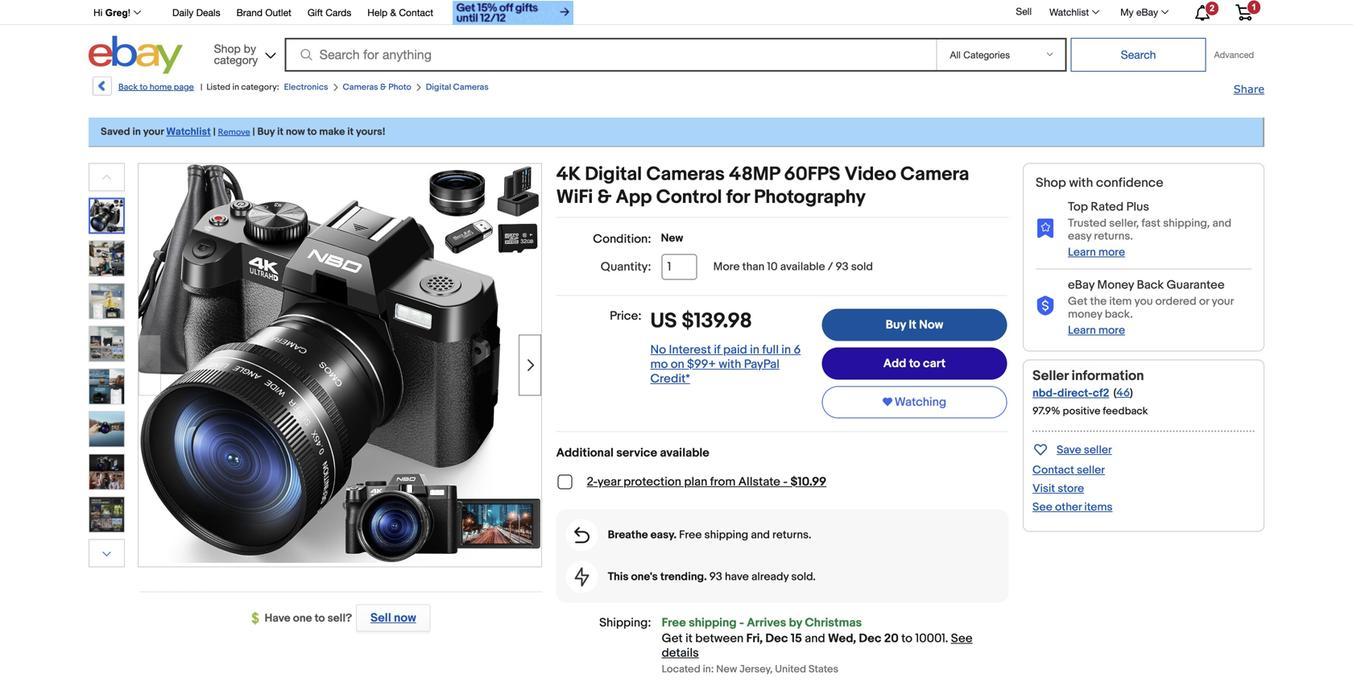 Task type: describe. For each thing, give the bounding box(es) containing it.
.
[[945, 632, 948, 646]]

help & contact
[[368, 7, 433, 18]]

brand
[[236, 7, 263, 18]]

between
[[695, 632, 744, 646]]

1 horizontal spatial new
[[716, 663, 737, 676]]

back inside ebay money back guarantee get the item you ordered or your money back. learn more
[[1137, 278, 1164, 292]]

to left make
[[307, 126, 317, 138]]

0 horizontal spatial cameras
[[343, 82, 378, 93]]

seller information nbd-direct-cf2 ( 46 ) 97.9% positive feedback
[[1033, 368, 1148, 418]]

with details__icon image for this one's trending.
[[575, 567, 589, 587]]

share button
[[1234, 82, 1265, 97]]

picture 2 of 12 image
[[89, 241, 124, 276]]

46 link
[[1117, 386, 1130, 400]]

free shipping - arrives by christmas
[[662, 616, 862, 630]]

back to home page link
[[91, 77, 194, 101]]

us $139.98
[[650, 309, 752, 334]]

paypal
[[744, 357, 780, 372]]

additional
[[556, 446, 614, 460]]

buy it now
[[886, 318, 943, 332]]

shop by category banner
[[85, 0, 1265, 78]]

top rated plus trusted seller, fast shipping, and easy returns. learn more
[[1068, 200, 1232, 259]]

/
[[828, 260, 833, 274]]

$10.99
[[791, 475, 827, 489]]

1 dec from the left
[[766, 632, 788, 646]]

my
[[1121, 6, 1134, 18]]

rated
[[1091, 200, 1124, 214]]

0 horizontal spatial new
[[661, 232, 683, 245]]

1 horizontal spatial available
[[780, 260, 825, 274]]

additional service available
[[556, 446, 709, 460]]

10001
[[915, 632, 945, 646]]

it
[[909, 318, 916, 332]]

picture 7 of 12 image
[[89, 455, 124, 489]]

app
[[616, 186, 652, 209]]

learn inside top rated plus trusted seller, fast shipping, and easy returns. learn more
[[1068, 246, 1096, 259]]

0 horizontal spatial digital
[[426, 82, 451, 93]]

this
[[608, 570, 629, 584]]

more inside ebay money back guarantee get the item you ordered or your money back. learn more
[[1099, 324, 1125, 337]]

in left 6
[[782, 343, 791, 357]]

learn more link for rated
[[1068, 246, 1125, 259]]

shipping:
[[599, 616, 651, 630]]

buy it now link
[[822, 309, 1007, 341]]

picture 6 of 12 image
[[89, 412, 124, 447]]

positive
[[1063, 405, 1101, 418]]

seller,
[[1109, 217, 1139, 230]]

ebay money back guarantee get the item you ordered or your money back. learn more
[[1068, 278, 1234, 337]]

no interest if paid in full in 6 mo on $99+ with paypal credit* link
[[650, 343, 801, 386]]

Search for anything text field
[[287, 39, 933, 70]]

by inside us $139.98 main content
[[789, 616, 802, 630]]

nbd-
[[1033, 387, 1058, 400]]

one's
[[631, 570, 658, 584]]

1 horizontal spatial it
[[347, 126, 354, 138]]

brand outlet
[[236, 7, 291, 18]]

learn inside ebay money back guarantee get the item you ordered or your money back. learn more
[[1068, 324, 1096, 337]]

saved
[[101, 126, 130, 138]]

more than 10 available / 93 sold
[[713, 260, 873, 274]]

no interest if paid in full in 6 mo on $99+ with paypal credit*
[[650, 343, 801, 386]]

0 vertical spatial -
[[783, 475, 788, 489]]

sold
[[851, 260, 873, 274]]

daily deals
[[172, 7, 220, 18]]

this one's trending. 93 have already sold.
[[608, 570, 816, 584]]

greg
[[105, 7, 128, 18]]

picture 8 of 12 image
[[89, 497, 124, 532]]

watchlist inside account navigation
[[1050, 6, 1089, 18]]

on
[[671, 357, 684, 372]]

1 horizontal spatial 93
[[836, 260, 849, 274]]

none submit inside shop by category banner
[[1071, 38, 1206, 72]]

in right listed
[[232, 82, 239, 93]]

control
[[656, 186, 722, 209]]

15
[[791, 632, 802, 646]]

wed,
[[828, 632, 856, 646]]

gift cards link
[[308, 4, 351, 22]]

add to cart link
[[822, 348, 1007, 380]]

quantity:
[[601, 260, 651, 274]]

picture 1 of 12 image
[[90, 199, 123, 232]]

ordered
[[1156, 295, 1197, 308]]

gift cards
[[308, 7, 351, 18]]

outlet
[[265, 7, 291, 18]]

item
[[1109, 295, 1132, 308]]

now
[[919, 318, 943, 332]]

credit*
[[650, 372, 690, 386]]

1 vertical spatial free
[[662, 616, 686, 630]]

easy
[[1068, 230, 1092, 243]]

hi
[[93, 7, 103, 18]]

0 vertical spatial your
[[143, 126, 164, 138]]

digital cameras link
[[426, 82, 489, 93]]

save seller
[[1057, 443, 1112, 457]]

1 link
[[1226, 0, 1262, 23]]

2
[[1210, 3, 1215, 13]]

sell link
[[1009, 6, 1039, 17]]

help & contact link
[[368, 4, 433, 22]]

than
[[742, 260, 765, 274]]

for
[[726, 186, 750, 209]]

0 horizontal spatial it
[[277, 126, 284, 138]]

protection
[[624, 475, 681, 489]]

1 horizontal spatial watchlist link
[[1041, 2, 1107, 22]]

picture 5 of 12 image
[[89, 369, 124, 404]]

2 dec from the left
[[859, 632, 882, 646]]

cf2
[[1093, 387, 1109, 400]]

with details__icon image for ebay money back guarantee
[[1036, 296, 1055, 316]]

1 horizontal spatial with
[[1069, 175, 1093, 191]]

home
[[150, 82, 172, 93]]

buy inside us $139.98 main content
[[886, 318, 906, 332]]

returns. inside top rated plus trusted seller, fast shipping, and easy returns. learn more
[[1094, 230, 1133, 243]]

97.9%
[[1033, 405, 1061, 418]]

2-year protection plan from allstate - $10.99
[[587, 475, 827, 489]]

fast
[[1142, 217, 1161, 230]]

to right one
[[315, 612, 325, 625]]

interest
[[669, 343, 711, 357]]

cameras & photo link
[[343, 82, 411, 93]]

sell for sell now
[[371, 611, 391, 625]]

advanced link
[[1206, 39, 1262, 71]]

0 horizontal spatial -
[[739, 616, 744, 630]]

0 horizontal spatial |
[[200, 82, 202, 93]]

dollar sign image
[[252, 612, 265, 625]]

see details link
[[662, 632, 973, 661]]

your inside ebay money back guarantee get the item you ordered or your money back. learn more
[[1212, 295, 1234, 308]]

1 horizontal spatial |
[[213, 126, 216, 138]]

yours!
[[356, 126, 386, 138]]

brand outlet link
[[236, 4, 291, 22]]

& for cameras
[[380, 82, 386, 93]]

0 vertical spatial free
[[679, 528, 702, 542]]

2 button
[[1181, 1, 1223, 23]]

year
[[598, 475, 621, 489]]

4k digital cameras 48mp 60fps video camera wifi & app control for photography - picture 1 of 12 image
[[139, 164, 541, 563]]

have
[[265, 612, 291, 625]]

cards
[[326, 7, 351, 18]]

back to home page
[[118, 82, 194, 93]]



Task type: vqa. For each thing, say whether or not it's contained in the screenshot.
Militaria link
no



Task type: locate. For each thing, give the bounding box(es) containing it.
returns. down rated
[[1094, 230, 1133, 243]]

0 vertical spatial see
[[1033, 501, 1053, 514]]

shipping up have
[[704, 528, 748, 542]]

seller down save seller
[[1077, 463, 1105, 477]]

learn more link down easy
[[1068, 246, 1125, 259]]

category:
[[241, 82, 279, 93]]

1 horizontal spatial and
[[805, 632, 825, 646]]

1 vertical spatial -
[[739, 616, 744, 630]]

None submit
[[1071, 38, 1206, 72]]

1 vertical spatial by
[[789, 616, 802, 630]]

1 horizontal spatial watchlist
[[1050, 6, 1089, 18]]

it inside us $139.98 main content
[[686, 632, 693, 646]]

in left full
[[750, 343, 760, 357]]

back left home
[[118, 82, 138, 93]]

shop by category button
[[207, 36, 279, 70]]

contact inside the contact seller visit store see other items
[[1033, 463, 1074, 477]]

or
[[1199, 295, 1209, 308]]

details
[[662, 646, 699, 661]]

learn more link for money
[[1068, 324, 1125, 337]]

more down back.
[[1099, 324, 1125, 337]]

0 vertical spatial more
[[1099, 246, 1125, 259]]

1 horizontal spatial ebay
[[1136, 6, 1158, 18]]

learn down money
[[1068, 324, 1096, 337]]

0 horizontal spatial now
[[286, 126, 305, 138]]

0 vertical spatial shipping
[[704, 528, 748, 542]]

nbd-direct-cf2 link
[[1033, 387, 1109, 400]]

1 vertical spatial shipping
[[689, 616, 737, 630]]

(
[[1114, 386, 1117, 400]]

0 horizontal spatial with
[[719, 357, 741, 372]]

1 learn more link from the top
[[1068, 246, 1125, 259]]

0 horizontal spatial watchlist
[[166, 126, 211, 138]]

1 vertical spatial seller
[[1077, 463, 1105, 477]]

| left listed
[[200, 82, 202, 93]]

back up you
[[1137, 278, 1164, 292]]

by
[[244, 42, 256, 55], [789, 616, 802, 630]]

ebay up the
[[1068, 278, 1095, 292]]

shop for shop by category
[[214, 42, 241, 55]]

& right help
[[390, 7, 396, 18]]

from
[[710, 475, 736, 489]]

learn
[[1068, 246, 1096, 259], [1068, 324, 1096, 337]]

cameras right 'photo'
[[453, 82, 489, 93]]

now left make
[[286, 126, 305, 138]]

watchlist down page
[[166, 126, 211, 138]]

add
[[883, 356, 906, 371]]

1 horizontal spatial now
[[394, 611, 416, 625]]

now inside 'link'
[[394, 611, 416, 625]]

1 vertical spatial watchlist
[[166, 126, 211, 138]]

photo
[[388, 82, 411, 93]]

sell
[[1016, 6, 1032, 17], [371, 611, 391, 625]]

contact seller visit store see other items
[[1033, 463, 1113, 514]]

1 learn from the top
[[1068, 246, 1096, 259]]

1 vertical spatial and
[[751, 528, 770, 542]]

1 horizontal spatial cameras
[[453, 82, 489, 93]]

buy left it
[[886, 318, 906, 332]]

breathe easy. free shipping and returns.
[[608, 528, 812, 542]]

remove button
[[218, 126, 250, 138]]

new up quantity: text box
[[661, 232, 683, 245]]

picture 3 of 12 image
[[89, 284, 124, 319]]

1 vertical spatial shop
[[1036, 175, 1066, 191]]

information
[[1072, 368, 1144, 385]]

93 right /
[[836, 260, 849, 274]]

0 horizontal spatial buy
[[257, 126, 275, 138]]

1 vertical spatial 93
[[709, 570, 722, 584]]

1 vertical spatial your
[[1212, 295, 1234, 308]]

1 vertical spatial now
[[394, 611, 416, 625]]

now right sell? at left bottom
[[394, 611, 416, 625]]

my ebay link
[[1112, 2, 1176, 22]]

1 vertical spatial learn
[[1068, 324, 1096, 337]]

1 horizontal spatial shop
[[1036, 175, 1066, 191]]

one
[[293, 612, 312, 625]]

0 vertical spatial and
[[1213, 217, 1232, 230]]

other
[[1055, 501, 1082, 514]]

seller for contact
[[1077, 463, 1105, 477]]

1 vertical spatial new
[[716, 663, 737, 676]]

1 horizontal spatial your
[[1212, 295, 1234, 308]]

shipping up between
[[689, 616, 737, 630]]

and up already on the right of the page
[[751, 528, 770, 542]]

0 horizontal spatial get
[[662, 632, 683, 646]]

1 vertical spatial back
[[1137, 278, 1164, 292]]

shop for shop with confidence
[[1036, 175, 1066, 191]]

available up plan
[[660, 446, 709, 460]]

mo
[[650, 357, 668, 372]]

0 horizontal spatial 93
[[709, 570, 722, 584]]

cameras inside 4k digital cameras 48mp 60fps video camera wifi & app control for photography
[[646, 163, 725, 186]]

watchlist link down page
[[166, 126, 211, 138]]

see right .
[[951, 632, 973, 646]]

with details__icon image for top rated plus
[[1036, 218, 1055, 238]]

1 horizontal spatial sell
[[1016, 6, 1032, 17]]

get an extra 15% off image
[[453, 1, 574, 25]]

dec down arrives
[[766, 632, 788, 646]]

get inside ebay money back guarantee get the item you ordered or your money back. learn more
[[1068, 295, 1088, 308]]

with
[[1069, 175, 1093, 191], [719, 357, 741, 372]]

to right 20
[[901, 632, 913, 646]]

0 vertical spatial shop
[[214, 42, 241, 55]]

& inside 4k digital cameras 48mp 60fps video camera wifi & app control for photography
[[597, 186, 612, 209]]

0 horizontal spatial your
[[143, 126, 164, 138]]

contact right help
[[399, 7, 433, 18]]

93 left have
[[709, 570, 722, 584]]

condition:
[[593, 232, 651, 246]]

states
[[809, 663, 839, 676]]

full
[[762, 343, 779, 357]]

2 vertical spatial &
[[597, 186, 612, 209]]

ebay inside account navigation
[[1136, 6, 1158, 18]]

watchlist
[[1050, 6, 1089, 18], [166, 126, 211, 138]]

2 horizontal spatial and
[[1213, 217, 1232, 230]]

sell inside account navigation
[[1016, 6, 1032, 17]]

sold.
[[791, 570, 816, 584]]

by up 15
[[789, 616, 802, 630]]

0 vertical spatial back
[[118, 82, 138, 93]]

back
[[118, 82, 138, 93], [1137, 278, 1164, 292]]

1 horizontal spatial -
[[783, 475, 788, 489]]

visit
[[1033, 482, 1055, 496]]

shop inside shop by category
[[214, 42, 241, 55]]

in right the saved
[[132, 126, 141, 138]]

share
[[1234, 83, 1265, 95]]

| left 'remove' 'button'
[[213, 126, 216, 138]]

dec left 20
[[859, 632, 882, 646]]

2 vertical spatial and
[[805, 632, 825, 646]]

more inside top rated plus trusted seller, fast shipping, and easy returns. learn more
[[1099, 246, 1125, 259]]

us
[[650, 309, 677, 334]]

0 vertical spatial with
[[1069, 175, 1093, 191]]

seller inside button
[[1084, 443, 1112, 457]]

learn more link down money
[[1068, 324, 1125, 337]]

visit store link
[[1033, 482, 1084, 496]]

Quantity: text field
[[662, 254, 697, 280]]

save seller button
[[1033, 440, 1112, 459]]

1 vertical spatial contact
[[1033, 463, 1074, 477]]

- left $10.99 at the right bottom
[[783, 475, 788, 489]]

category
[[214, 53, 258, 66]]

1 horizontal spatial returns.
[[1094, 230, 1133, 243]]

have one to sell?
[[265, 612, 352, 625]]

|
[[200, 82, 202, 93], [213, 126, 216, 138], [253, 126, 255, 138]]

0 horizontal spatial back
[[118, 82, 138, 93]]

2 more from the top
[[1099, 324, 1125, 337]]

1 horizontal spatial dec
[[859, 632, 882, 646]]

1 vertical spatial buy
[[886, 318, 906, 332]]

1 vertical spatial get
[[662, 632, 683, 646]]

&
[[390, 7, 396, 18], [380, 82, 386, 93], [597, 186, 612, 209]]

seller for save
[[1084, 443, 1112, 457]]

1 horizontal spatial buy
[[886, 318, 906, 332]]

sell for sell
[[1016, 6, 1032, 17]]

0 horizontal spatial returns.
[[773, 528, 812, 542]]

with up top
[[1069, 175, 1093, 191]]

feedback
[[1103, 405, 1148, 418]]

get up located
[[662, 632, 683, 646]]

price:
[[610, 309, 642, 323]]

digital right '4k'
[[585, 163, 642, 186]]

you
[[1134, 295, 1153, 308]]

$139.98
[[682, 309, 752, 334]]

help
[[368, 7, 388, 18]]

| right 'remove' 'button'
[[253, 126, 255, 138]]

account navigation
[[85, 0, 1265, 27]]

saved in your watchlist | remove | buy it now to make it yours!
[[101, 126, 386, 138]]

0 horizontal spatial dec
[[766, 632, 788, 646]]

ebay inside ebay money back guarantee get the item you ordered or your money back. learn more
[[1068, 278, 1095, 292]]

0 vertical spatial buy
[[257, 126, 275, 138]]

contact seller link
[[1033, 463, 1105, 477]]

48mp
[[729, 163, 780, 186]]

it right 'remove' 'button'
[[277, 126, 284, 138]]

see inside the contact seller visit store see other items
[[1033, 501, 1053, 514]]

0 horizontal spatial &
[[380, 82, 386, 93]]

and right 15
[[805, 632, 825, 646]]

2 horizontal spatial |
[[253, 126, 255, 138]]

1 vertical spatial sell
[[371, 611, 391, 625]]

and right shipping,
[[1213, 217, 1232, 230]]

0 horizontal spatial ebay
[[1068, 278, 1095, 292]]

0 vertical spatial ebay
[[1136, 6, 1158, 18]]

0 horizontal spatial by
[[244, 42, 256, 55]]

daily deals link
[[172, 4, 220, 22]]

2 learn more link from the top
[[1068, 324, 1125, 337]]

with details__icon image left breathe
[[574, 527, 590, 543]]

get inside us $139.98 main content
[[662, 632, 683, 646]]

0 vertical spatial get
[[1068, 295, 1088, 308]]

1 horizontal spatial digital
[[585, 163, 642, 186]]

free right easy.
[[679, 528, 702, 542]]

1 horizontal spatial by
[[789, 616, 802, 630]]

0 horizontal spatial watchlist link
[[166, 126, 211, 138]]

the
[[1090, 295, 1107, 308]]

0 vertical spatial sell
[[1016, 6, 1032, 17]]

buy right 'remove' 'button'
[[257, 126, 275, 138]]

20
[[884, 632, 899, 646]]

1 horizontal spatial &
[[390, 7, 396, 18]]

trusted
[[1068, 217, 1107, 230]]

with details__icon image for breathe easy.
[[574, 527, 590, 543]]

daily
[[172, 7, 194, 18]]

free up details on the bottom of page
[[662, 616, 686, 630]]

0 vertical spatial available
[[780, 260, 825, 274]]

learn down easy
[[1068, 246, 1096, 259]]

with details__icon image
[[1036, 218, 1055, 238], [1036, 296, 1055, 316], [574, 527, 590, 543], [575, 567, 589, 587]]

!
[[128, 7, 131, 18]]

1 horizontal spatial back
[[1137, 278, 1164, 292]]

wifi
[[556, 186, 593, 209]]

seller inside the contact seller visit store see other items
[[1077, 463, 1105, 477]]

digital inside 4k digital cameras 48mp 60fps video camera wifi & app control for photography
[[585, 163, 642, 186]]

0 horizontal spatial and
[[751, 528, 770, 542]]

0 vertical spatial new
[[661, 232, 683, 245]]

have
[[725, 570, 749, 584]]

0 vertical spatial learn more link
[[1068, 246, 1125, 259]]

us $139.98 main content
[[556, 163, 1009, 682]]

it
[[277, 126, 284, 138], [347, 126, 354, 138], [686, 632, 693, 646]]

watchlist right sell link
[[1050, 6, 1089, 18]]

1 vertical spatial learn more link
[[1068, 324, 1125, 337]]

& inside account navigation
[[390, 7, 396, 18]]

contact up "visit store" link
[[1033, 463, 1074, 477]]

by inside shop by category
[[244, 42, 256, 55]]

1 more from the top
[[1099, 246, 1125, 259]]

1 horizontal spatial contact
[[1033, 463, 1074, 477]]

& for help
[[390, 7, 396, 18]]

0 vertical spatial returns.
[[1094, 230, 1133, 243]]

1 horizontal spatial see
[[1033, 501, 1053, 514]]

digital right 'photo'
[[426, 82, 451, 93]]

available left /
[[780, 260, 825, 274]]

it right make
[[347, 126, 354, 138]]

see inside the see details
[[951, 632, 973, 646]]

with details__icon image left money
[[1036, 296, 1055, 316]]

back.
[[1105, 308, 1133, 321]]

shop by category
[[214, 42, 258, 66]]

1 vertical spatial available
[[660, 446, 709, 460]]

and
[[1213, 217, 1232, 230], [751, 528, 770, 542], [805, 632, 825, 646]]

1 vertical spatial more
[[1099, 324, 1125, 337]]

2 horizontal spatial cameras
[[646, 163, 725, 186]]

60fps
[[784, 163, 840, 186]]

to left cart
[[909, 356, 920, 371]]

0 vertical spatial now
[[286, 126, 305, 138]]

watchlist link right sell link
[[1041, 2, 1107, 22]]

1 vertical spatial digital
[[585, 163, 642, 186]]

new right in:
[[716, 663, 737, 676]]

video
[[845, 163, 896, 186]]

0 vertical spatial digital
[[426, 82, 451, 93]]

2-
[[587, 475, 598, 489]]

4k
[[556, 163, 581, 186]]

top
[[1068, 200, 1088, 214]]

allstate
[[738, 475, 780, 489]]

in
[[232, 82, 239, 93], [132, 126, 141, 138], [750, 343, 760, 357], [782, 343, 791, 357]]

0 vertical spatial &
[[390, 7, 396, 18]]

easy.
[[651, 528, 677, 542]]

0 vertical spatial watchlist
[[1050, 6, 1089, 18]]

0 vertical spatial seller
[[1084, 443, 1112, 457]]

get left the
[[1068, 295, 1088, 308]]

returns. up sold. at the right bottom
[[773, 528, 812, 542]]

see down visit
[[1033, 501, 1053, 514]]

sell inside 'link'
[[371, 611, 391, 625]]

| listed in category:
[[200, 82, 279, 93]]

with details__icon image left easy
[[1036, 218, 1055, 238]]

cameras left 'photo'
[[343, 82, 378, 93]]

photography
[[754, 186, 866, 209]]

shop with confidence
[[1036, 175, 1164, 191]]

1 horizontal spatial get
[[1068, 295, 1088, 308]]

& left app
[[597, 186, 612, 209]]

camera
[[901, 163, 969, 186]]

with right '$99+' at the bottom
[[719, 357, 741, 372]]

more down the seller,
[[1099, 246, 1125, 259]]

0 vertical spatial contact
[[399, 7, 433, 18]]

0 vertical spatial learn
[[1068, 246, 1096, 259]]

united
[[775, 663, 806, 676]]

seller right save
[[1084, 443, 1112, 457]]

gift
[[308, 7, 323, 18]]

- left arrives
[[739, 616, 744, 630]]

listed
[[206, 82, 230, 93]]

93
[[836, 260, 849, 274], [709, 570, 722, 584]]

watching
[[895, 395, 946, 410]]

your right the saved
[[143, 126, 164, 138]]

& left 'photo'
[[380, 82, 386, 93]]

money
[[1097, 278, 1134, 292]]

0 horizontal spatial contact
[[399, 7, 433, 18]]

with details__icon image left this
[[575, 567, 589, 587]]

2 learn from the top
[[1068, 324, 1096, 337]]

plus
[[1126, 200, 1149, 214]]

already
[[751, 570, 789, 584]]

see details
[[662, 632, 973, 661]]

ebay right my
[[1136, 6, 1158, 18]]

returns. inside us $139.98 main content
[[773, 528, 812, 542]]

picture 4 of 12 image
[[89, 327, 124, 361]]

contact inside account navigation
[[399, 7, 433, 18]]

shipping
[[704, 528, 748, 542], [689, 616, 737, 630]]

it left between
[[686, 632, 693, 646]]

and inside top rated plus trusted seller, fast shipping, and easy returns. learn more
[[1213, 217, 1232, 230]]

your right or
[[1212, 295, 1234, 308]]

to left home
[[140, 82, 148, 93]]

0 horizontal spatial available
[[660, 446, 709, 460]]

cameras left for
[[646, 163, 725, 186]]

with inside no interest if paid in full in 6 mo on $99+ with paypal credit*
[[719, 357, 741, 372]]

by down brand
[[244, 42, 256, 55]]



